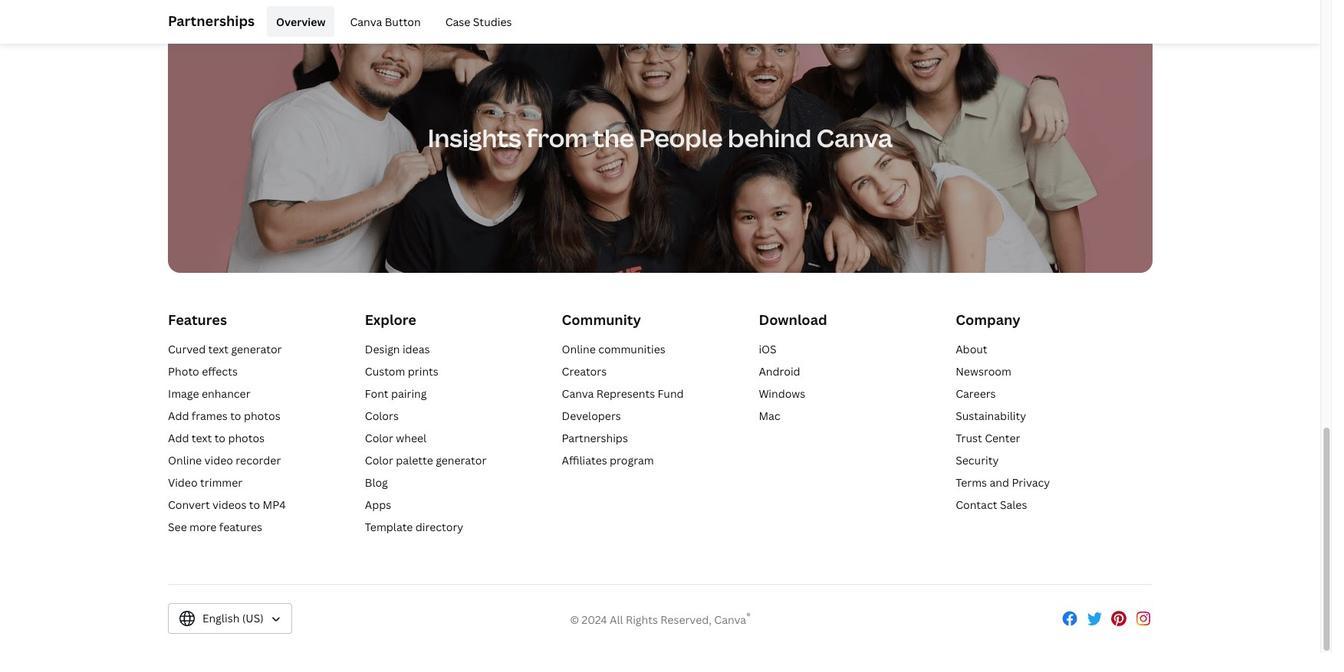 Task type: locate. For each thing, give the bounding box(es) containing it.
add down image
[[168, 409, 189, 424]]

0 vertical spatial generator
[[231, 343, 282, 357]]

© 2024 all rights reserved, canva ®
[[570, 611, 751, 628]]

trimmer
[[200, 476, 243, 491]]

contact sales link
[[956, 498, 1028, 513]]

apps
[[365, 498, 392, 513]]

see
[[168, 521, 187, 535]]

to up video
[[215, 432, 226, 446]]

windows
[[759, 387, 806, 402]]

convert videos to mp4 link
[[168, 498, 286, 513]]

0 horizontal spatial partnerships
[[168, 11, 255, 30]]

photos down enhancer
[[244, 409, 281, 424]]

1 vertical spatial to
[[215, 432, 226, 446]]

photo effects link
[[168, 365, 238, 379]]

canva inside canva button link
[[350, 14, 382, 29]]

represents
[[597, 387, 655, 402]]

1 vertical spatial online
[[168, 454, 202, 468]]

0 horizontal spatial online
[[168, 454, 202, 468]]

generator up the effects
[[231, 343, 282, 357]]

behind
[[728, 121, 812, 154]]

0 vertical spatial to
[[230, 409, 241, 424]]

font pairing link
[[365, 387, 427, 402]]

1 vertical spatial color
[[365, 454, 394, 468]]

menu bar containing overview
[[261, 6, 521, 37]]

privacy
[[1012, 476, 1051, 491]]

menu bar
[[261, 6, 521, 37]]

photo
[[168, 365, 199, 379]]

affiliates program link
[[562, 454, 654, 468]]

0 vertical spatial text
[[208, 343, 229, 357]]

canva inside online communities creators canva represents fund developers partnerships affiliates program
[[562, 387, 594, 402]]

font
[[365, 387, 389, 402]]

©
[[570, 613, 579, 628]]

design ideas custom prints font pairing colors color wheel color palette generator blog apps template directory
[[365, 343, 487, 535]]

0 horizontal spatial to
[[215, 432, 226, 446]]

more
[[190, 521, 217, 535]]

canva inside the © 2024 all rights reserved, canva ®
[[715, 613, 747, 628]]

add frames to photos link
[[168, 409, 281, 424]]

about newsroom careers sustainability trust center security terms and privacy contact sales
[[956, 343, 1051, 513]]

and
[[990, 476, 1010, 491]]

reserved,
[[661, 613, 712, 628]]

photos up recorder
[[228, 432, 265, 446]]

0 vertical spatial online
[[562, 343, 596, 357]]

security
[[956, 454, 999, 468]]

to left mp4
[[249, 498, 260, 513]]

photos
[[244, 409, 281, 424], [228, 432, 265, 446]]

canva
[[350, 14, 382, 29], [817, 121, 893, 154], [562, 387, 594, 402], [715, 613, 747, 628]]

1 vertical spatial add
[[168, 432, 189, 446]]

add up video
[[168, 432, 189, 446]]

video trimmer link
[[168, 476, 243, 491]]

sustainability link
[[956, 409, 1027, 424]]

add text to photos link
[[168, 432, 265, 446]]

template
[[365, 521, 413, 535]]

online communities link
[[562, 343, 666, 357]]

1 horizontal spatial generator
[[436, 454, 487, 468]]

color down colors
[[365, 432, 394, 446]]

trust
[[956, 432, 983, 446]]

online up video
[[168, 454, 202, 468]]

generator right the palette
[[436, 454, 487, 468]]

mac link
[[759, 409, 781, 424]]

online inside online communities creators canva represents fund developers partnerships affiliates program
[[562, 343, 596, 357]]

2 add from the top
[[168, 432, 189, 446]]

online video recorder link
[[168, 454, 281, 468]]

palette
[[396, 454, 433, 468]]

online
[[562, 343, 596, 357], [168, 454, 202, 468]]

1 vertical spatial partnerships
[[562, 432, 628, 446]]

0 vertical spatial color
[[365, 432, 394, 446]]

overview link
[[267, 6, 335, 37]]

wheel
[[396, 432, 427, 446]]

contact
[[956, 498, 998, 513]]

generator
[[231, 343, 282, 357], [436, 454, 487, 468]]

text down frames
[[192, 432, 212, 446]]

2 horizontal spatial to
[[249, 498, 260, 513]]

ios link
[[759, 343, 777, 357]]

0 vertical spatial add
[[168, 409, 189, 424]]

creators link
[[562, 365, 607, 379]]

features
[[219, 521, 262, 535]]

blog
[[365, 476, 388, 491]]

partnerships
[[168, 11, 255, 30], [562, 432, 628, 446]]

about link
[[956, 343, 988, 357]]

about
[[956, 343, 988, 357]]

ios android windows mac
[[759, 343, 806, 424]]

community
[[562, 311, 641, 329]]

1 horizontal spatial partnerships
[[562, 432, 628, 446]]

creators
[[562, 365, 607, 379]]

1 vertical spatial generator
[[436, 454, 487, 468]]

text up the effects
[[208, 343, 229, 357]]

custom
[[365, 365, 405, 379]]

developers link
[[562, 409, 621, 424]]

careers link
[[956, 387, 996, 402]]

(us)
[[242, 612, 264, 626]]

1 horizontal spatial online
[[562, 343, 596, 357]]

online up creators link
[[562, 343, 596, 357]]

online inside curved text generator photo effects image enhancer add frames to photos add text to photos online video recorder video trimmer convert videos to mp4 see more features
[[168, 454, 202, 468]]

partnerships link
[[562, 432, 628, 446]]

generator inside design ideas custom prints font pairing colors color wheel color palette generator blog apps template directory
[[436, 454, 487, 468]]

canva represents fund link
[[562, 387, 684, 402]]

sustainability
[[956, 409, 1027, 424]]

color up blog link
[[365, 454, 394, 468]]

to down enhancer
[[230, 409, 241, 424]]

generator inside curved text generator photo effects image enhancer add frames to photos add text to photos online video recorder video trimmer convert videos to mp4 see more features
[[231, 343, 282, 357]]

2 vertical spatial to
[[249, 498, 260, 513]]

color
[[365, 432, 394, 446], [365, 454, 394, 468]]

security link
[[956, 454, 999, 468]]

0 horizontal spatial generator
[[231, 343, 282, 357]]

mp4
[[263, 498, 286, 513]]

android
[[759, 365, 801, 379]]

program
[[610, 454, 654, 468]]

people
[[639, 121, 723, 154]]

0 vertical spatial partnerships
[[168, 11, 255, 30]]

company
[[956, 311, 1021, 329]]



Task type: describe. For each thing, give the bounding box(es) containing it.
pairing
[[391, 387, 427, 402]]

image
[[168, 387, 199, 402]]

prints
[[408, 365, 439, 379]]

blog link
[[365, 476, 388, 491]]

explore
[[365, 311, 417, 329]]

communities
[[599, 343, 666, 357]]

2 color from the top
[[365, 454, 394, 468]]

developers
[[562, 409, 621, 424]]

convert
[[168, 498, 210, 513]]

0 vertical spatial photos
[[244, 409, 281, 424]]

curved
[[168, 343, 206, 357]]

center
[[985, 432, 1021, 446]]

canva button link
[[341, 6, 430, 37]]

1 vertical spatial photos
[[228, 432, 265, 446]]

colors link
[[365, 409, 399, 424]]

English (US) button
[[168, 604, 292, 635]]

effects
[[202, 365, 238, 379]]

color wheel link
[[365, 432, 427, 446]]

trust center link
[[956, 432, 1021, 446]]

1 add from the top
[[168, 409, 189, 424]]

case studies link
[[436, 6, 521, 37]]

video
[[168, 476, 198, 491]]

download
[[759, 311, 828, 329]]

template directory link
[[365, 521, 464, 535]]

fund
[[658, 387, 684, 402]]

®
[[747, 611, 751, 623]]

video
[[205, 454, 233, 468]]

directory
[[416, 521, 464, 535]]

partnerships inside online communities creators canva represents fund developers partnerships affiliates program
[[562, 432, 628, 446]]

frames
[[192, 409, 228, 424]]

see more features link
[[168, 521, 262, 535]]

english
[[203, 612, 240, 626]]

online communities creators canva represents fund developers partnerships affiliates program
[[562, 343, 684, 468]]

mac
[[759, 409, 781, 424]]

apps link
[[365, 498, 392, 513]]

android link
[[759, 365, 801, 379]]

enhancer
[[202, 387, 251, 402]]

careers
[[956, 387, 996, 402]]

2024
[[582, 613, 607, 628]]

windows link
[[759, 387, 806, 402]]

case
[[446, 14, 471, 29]]

insights
[[428, 121, 522, 154]]

image enhancer link
[[168, 387, 251, 402]]

1 horizontal spatial to
[[230, 409, 241, 424]]

all
[[610, 613, 623, 628]]

recorder
[[236, 454, 281, 468]]

features
[[168, 311, 227, 329]]

1 color from the top
[[365, 432, 394, 446]]

button
[[385, 14, 421, 29]]

newsroom
[[956, 365, 1012, 379]]

newsroom link
[[956, 365, 1012, 379]]

overview
[[276, 14, 326, 29]]

custom prints link
[[365, 365, 439, 379]]

affiliates
[[562, 454, 607, 468]]

videos
[[213, 498, 247, 513]]

english (us)
[[203, 612, 264, 626]]

color palette generator link
[[365, 454, 487, 468]]

colors
[[365, 409, 399, 424]]

from
[[527, 121, 588, 154]]

insights from the people behind canva
[[428, 121, 893, 154]]

case studies
[[446, 14, 512, 29]]

rights
[[626, 613, 658, 628]]

design
[[365, 343, 400, 357]]

terms and privacy link
[[956, 476, 1051, 491]]

1 vertical spatial text
[[192, 432, 212, 446]]

ideas
[[403, 343, 430, 357]]

sales
[[1000, 498, 1028, 513]]

studies
[[473, 14, 512, 29]]

curved text generator photo effects image enhancer add frames to photos add text to photos online video recorder video trimmer convert videos to mp4 see more features
[[168, 343, 286, 535]]

the
[[593, 121, 634, 154]]



Task type: vqa. For each thing, say whether or not it's contained in the screenshot.
Your Content
no



